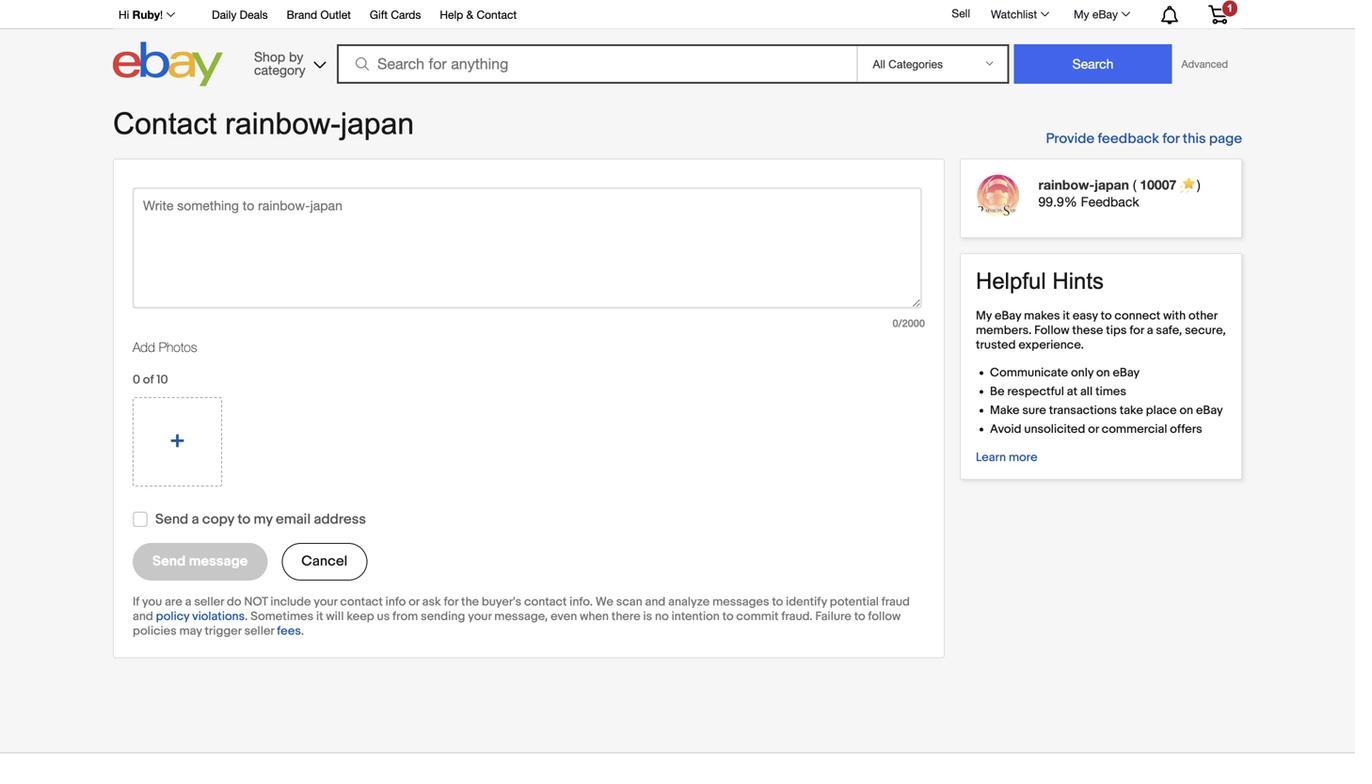 Task type: describe. For each thing, give the bounding box(es) containing it.
fees link
[[277, 624, 301, 639]]

advanced link
[[1173, 45, 1238, 83]]

easy
[[1073, 309, 1099, 324]]

brand outlet
[[287, 8, 351, 21]]

follow
[[868, 609, 901, 624]]

!
[[160, 8, 163, 21]]

gift cards
[[370, 8, 421, 21]]

cancel button
[[282, 543, 367, 581]]

10
[[157, 373, 168, 388]]

place
[[1147, 404, 1177, 418]]

ebay up times
[[1113, 366, 1140, 381]]

your for sending
[[468, 609, 492, 624]]

feedback
[[1081, 194, 1140, 210]]

message,
[[495, 609, 548, 624]]

are
[[165, 595, 182, 609]]

cards
[[391, 8, 421, 21]]

these
[[1073, 324, 1104, 338]]

experience.
[[1019, 338, 1085, 353]]

fraud.
[[782, 609, 813, 624]]

learn more link
[[976, 451, 1038, 465]]

if
[[133, 595, 139, 609]]

trusted
[[976, 338, 1016, 353]]

gift
[[370, 8, 388, 21]]

messages
[[713, 595, 770, 609]]

helpful
[[976, 269, 1047, 294]]

rainbow-japan link
[[1039, 177, 1130, 193]]

hi ruby !
[[119, 8, 163, 21]]

&
[[467, 8, 474, 21]]

brand
[[287, 8, 317, 21]]

send message button
[[133, 543, 268, 581]]

learn
[[976, 451, 1007, 465]]

provide feedback for this page link
[[1046, 131, 1243, 147]]

1 vertical spatial a
[[192, 511, 199, 528]]

Write something to rainbow-japan text field
[[133, 188, 922, 308]]

secure,
[[1185, 324, 1226, 338]]

no
[[655, 609, 669, 624]]

connect
[[1115, 309, 1161, 324]]

0 of 10
[[133, 373, 168, 388]]

add
[[133, 340, 155, 355]]

info.
[[570, 595, 593, 609]]

my ebay
[[1074, 8, 1119, 21]]

unsolicited
[[1025, 422, 1086, 437]]

sell link
[[944, 7, 979, 20]]

ruby
[[132, 8, 160, 21]]

sure
[[1023, 404, 1047, 418]]

message
[[189, 553, 248, 570]]

policy
[[156, 609, 189, 624]]

daily deals
[[212, 8, 268, 21]]

my ebay makes it easy to connect with other members. follow these tips for a safe, secure, trusted experience.
[[976, 309, 1226, 353]]

other
[[1189, 309, 1218, 324]]

to inside if you are a seller do not include your contact info or ask for the buyer's contact info. we scan and analyze messages to identify potential fraud and
[[772, 595, 784, 609]]

99.9% feedback
[[1039, 194, 1140, 210]]

0 / 2000
[[893, 317, 926, 330]]

0 vertical spatial on
[[1097, 366, 1111, 381]]

99.9%
[[1039, 194, 1078, 210]]

it inside . sometimes it will keep us from sending your message, even when there is no intention to commit fraud. failure to follow policies may trigger seller
[[316, 609, 323, 624]]

deals
[[240, 8, 268, 21]]

identify
[[786, 595, 827, 609]]

all
[[1081, 385, 1093, 399]]

send for send message
[[153, 553, 186, 570]]

gift cards link
[[370, 5, 421, 26]]

1 horizontal spatial rainbow-
[[1039, 177, 1095, 193]]

sending
[[421, 609, 465, 624]]

more
[[1009, 451, 1038, 465]]

communicate only on ebay be respectful at all times make sure transactions take place on ebay avoid unsolicited or commercial offers
[[990, 366, 1224, 437]]

respectful
[[1008, 385, 1065, 399]]

fraud
[[882, 595, 910, 609]]

it inside my ebay makes it easy to connect with other members. follow these tips for a safe, secure, trusted experience.
[[1063, 309, 1070, 324]]

take
[[1120, 404, 1144, 418]]

include
[[271, 595, 311, 609]]

commit
[[737, 609, 779, 624]]

0 horizontal spatial and
[[133, 609, 153, 624]]

with
[[1164, 309, 1186, 324]]

times
[[1096, 385, 1127, 399]]

by
[[289, 49, 304, 64]]

provide
[[1046, 131, 1095, 147]]

ask
[[422, 595, 441, 609]]

when
[[580, 609, 609, 624]]

help & contact link
[[440, 5, 517, 26]]

address
[[314, 511, 366, 528]]

follow image
[[171, 434, 184, 450]]

even
[[551, 609, 577, 624]]

1 link
[[1198, 0, 1240, 27]]

ebay inside my ebay makes it easy to connect with other members. follow these tips for a safe, secure, trusted experience.
[[995, 309, 1022, 324]]

learn more
[[976, 451, 1038, 465]]

or inside if you are a seller do not include your contact info or ask for the buyer's contact info. we scan and analyze messages to identify potential fraud and
[[409, 595, 420, 609]]



Task type: locate. For each thing, give the bounding box(es) containing it.
for left this
[[1163, 131, 1180, 147]]

on
[[1097, 366, 1111, 381], [1180, 404, 1194, 418]]

1 vertical spatial japan
[[1095, 177, 1130, 193]]

0 left 2000 at the right top
[[893, 317, 899, 330]]

sell
[[952, 7, 971, 20]]

0 vertical spatial a
[[1147, 324, 1154, 338]]

on up offers
[[1180, 404, 1194, 418]]

may
[[179, 624, 202, 639]]

contact inside account navigation
[[477, 8, 517, 21]]

and left policy
[[133, 609, 153, 624]]

my right watchlist link
[[1074, 8, 1090, 21]]

scan
[[616, 595, 643, 609]]

to left commit
[[723, 609, 734, 624]]

1 horizontal spatial it
[[1063, 309, 1070, 324]]

fees .
[[277, 624, 304, 639]]

1 horizontal spatial seller
[[244, 624, 274, 639]]

send a copy to my email address
[[155, 511, 366, 528]]

commercial
[[1102, 422, 1168, 437]]

rainbow- up 99.9% at the right of the page
[[1039, 177, 1095, 193]]

0 horizontal spatial it
[[316, 609, 323, 624]]

cancel
[[302, 553, 348, 570]]

contact
[[340, 595, 383, 609], [524, 595, 567, 609]]

ebay right watchlist link
[[1093, 8, 1119, 21]]

seller inside . sometimes it will keep us from sending your message, even when there is no intention to commit fraud. failure to follow policies may trigger seller
[[244, 624, 274, 639]]

0 horizontal spatial your
[[314, 595, 338, 609]]

1 vertical spatial 0
[[133, 373, 140, 388]]

0 vertical spatial seller
[[194, 595, 224, 609]]

ebay inside 'link'
[[1093, 8, 1119, 21]]

0 horizontal spatial or
[[409, 595, 420, 609]]

your right "include"
[[314, 595, 338, 609]]

for for my ebay makes it easy to connect with other members. follow these tips for a safe, secure, trusted experience.
[[1130, 324, 1145, 338]]

send up are
[[153, 553, 186, 570]]

for left the
[[444, 595, 459, 609]]

contact
[[477, 8, 517, 21], [113, 107, 217, 141]]

0 for 0 / 2000
[[893, 317, 899, 330]]

avoid
[[990, 422, 1022, 437]]

0 horizontal spatial my
[[976, 309, 992, 324]]

my
[[254, 511, 273, 528]]

violations
[[192, 609, 245, 624]]

contact left info
[[340, 595, 383, 609]]

be
[[990, 385, 1005, 399]]

a inside if you are a seller do not include your contact info or ask for the buyer's contact info. we scan and analyze messages to identify potential fraud and
[[185, 595, 192, 609]]

send for send a copy to my email address
[[155, 511, 189, 528]]

analyze
[[669, 595, 710, 609]]

0 vertical spatial send
[[155, 511, 189, 528]]

0 horizontal spatial 0
[[133, 373, 140, 388]]

and right 'scan'
[[645, 595, 666, 609]]

it left the will
[[316, 609, 323, 624]]

us
[[377, 609, 390, 624]]

0 vertical spatial for
[[1163, 131, 1180, 147]]

ebay up trusted
[[995, 309, 1022, 324]]

my for my ebay makes it easy to connect with other members. follow these tips for a safe, secure, trusted experience.
[[976, 309, 992, 324]]

helpful hints
[[976, 269, 1104, 294]]

. down "include"
[[301, 624, 304, 639]]

hints
[[1053, 269, 1104, 294]]

to
[[1101, 309, 1112, 324], [238, 511, 251, 528], [772, 595, 784, 609], [723, 609, 734, 624], [855, 609, 866, 624]]

shop by category
[[254, 49, 306, 78]]

the
[[461, 595, 479, 609]]

shop by category banner
[[108, 0, 1243, 91]]

. right do
[[245, 609, 248, 624]]

Search for anything text field
[[340, 46, 853, 82]]

10007 rating image
[[1181, 173, 1198, 194]]

to left follow
[[855, 609, 866, 624]]

. inside . sometimes it will keep us from sending your message, even when there is no intention to commit fraud. failure to follow policies may trigger seller
[[245, 609, 248, 624]]

we
[[596, 595, 614, 609]]

0 vertical spatial or
[[1089, 422, 1100, 437]]

0 horizontal spatial on
[[1097, 366, 1111, 381]]

a right are
[[185, 595, 192, 609]]

my inside 'link'
[[1074, 8, 1090, 21]]

will
[[326, 609, 344, 624]]

rainbow-
[[225, 107, 341, 141], [1039, 177, 1095, 193]]

this
[[1183, 131, 1207, 147]]

rainbow- down category
[[225, 107, 341, 141]]

None submit
[[1014, 44, 1173, 84]]

10007
[[1140, 177, 1177, 193]]

2000
[[902, 317, 926, 330]]

a left copy
[[192, 511, 199, 528]]

is
[[644, 609, 653, 624]]

my inside my ebay makes it easy to connect with other members. follow these tips for a safe, secure, trusted experience.
[[976, 309, 992, 324]]

your inside if you are a seller do not include your contact info or ask for the buyer's contact info. we scan and analyze messages to identify potential fraud and
[[314, 595, 338, 609]]

policy violations link
[[156, 609, 245, 624]]

for inside my ebay makes it easy to connect with other members. follow these tips for a safe, secure, trusted experience.
[[1130, 324, 1145, 338]]

0 vertical spatial my
[[1074, 8, 1090, 21]]

provide feedback for this page
[[1046, 131, 1243, 147]]

a inside my ebay makes it easy to connect with other members. follow these tips for a safe, secure, trusted experience.
[[1147, 324, 1154, 338]]

1 horizontal spatial and
[[645, 595, 666, 609]]

10007 link
[[1140, 173, 1198, 194]]

my ebay link
[[1064, 3, 1139, 25]]

send inside button
[[153, 553, 186, 570]]

japan
[[341, 107, 414, 141], [1095, 177, 1130, 193]]

)
[[1198, 177, 1201, 193]]

0 vertical spatial 0
[[893, 317, 899, 330]]

safe,
[[1157, 324, 1183, 338]]

to inside my ebay makes it easy to connect with other members. follow these tips for a safe, secure, trusted experience.
[[1101, 309, 1112, 324]]

my
[[1074, 8, 1090, 21], [976, 309, 992, 324]]

watchlist link
[[981, 3, 1058, 25]]

1 horizontal spatial your
[[468, 609, 492, 624]]

0 horizontal spatial .
[[245, 609, 248, 624]]

0 vertical spatial japan
[[341, 107, 414, 141]]

attach photos element
[[133, 373, 168, 388]]

info
[[386, 595, 406, 609]]

my up trusted
[[976, 309, 992, 324]]

1 vertical spatial or
[[409, 595, 420, 609]]

0 horizontal spatial contact
[[113, 107, 217, 141]]

1 contact from the left
[[340, 595, 383, 609]]

offers
[[1171, 422, 1203, 437]]

help
[[440, 8, 463, 21]]

it left easy
[[1063, 309, 1070, 324]]

1 horizontal spatial contact
[[524, 595, 567, 609]]

your for include
[[314, 595, 338, 609]]

1 horizontal spatial on
[[1180, 404, 1194, 418]]

failure
[[816, 609, 852, 624]]

copy
[[202, 511, 234, 528]]

for for if you are a seller do not include your contact info or ask for the buyer's contact info. we scan and analyze messages to identify potential fraud and
[[444, 595, 459, 609]]

send left copy
[[155, 511, 189, 528]]

only
[[1072, 366, 1094, 381]]

2 contact from the left
[[524, 595, 567, 609]]

your
[[314, 595, 338, 609], [468, 609, 492, 624]]

/
[[899, 317, 902, 330]]

1 vertical spatial contact
[[113, 107, 217, 141]]

if you are a seller do not include your contact info or ask for the buyer's contact info. we scan and analyze messages to identify potential fraud and
[[133, 595, 910, 624]]

1 horizontal spatial contact
[[477, 8, 517, 21]]

2 horizontal spatial for
[[1163, 131, 1180, 147]]

none submit inside shop by category banner
[[1014, 44, 1173, 84]]

0 horizontal spatial for
[[444, 595, 459, 609]]

brand outlet link
[[287, 5, 351, 26]]

at
[[1067, 385, 1078, 399]]

on up times
[[1097, 366, 1111, 381]]

ebay
[[1093, 8, 1119, 21], [995, 309, 1022, 324], [1113, 366, 1140, 381], [1197, 404, 1224, 418]]

1 vertical spatial rainbow-
[[1039, 177, 1095, 193]]

1 vertical spatial for
[[1130, 324, 1145, 338]]

seller
[[194, 595, 224, 609], [244, 624, 274, 639]]

seller left do
[[194, 595, 224, 609]]

contact left info.
[[524, 595, 567, 609]]

keep
[[347, 609, 374, 624]]

1 horizontal spatial my
[[1074, 8, 1090, 21]]

0 vertical spatial it
[[1063, 309, 1070, 324]]

tips
[[1107, 324, 1127, 338]]

0 left of
[[133, 373, 140, 388]]

daily deals link
[[212, 5, 268, 26]]

for inside if you are a seller do not include your contact info or ask for the buyer's contact info. we scan and analyze messages to identify potential fraud and
[[444, 595, 459, 609]]

not
[[244, 595, 268, 609]]

policy violations
[[156, 609, 245, 624]]

or inside the "communicate only on ebay be respectful at all times make sure transactions take place on ebay avoid unsolicited or commercial offers"
[[1089, 422, 1100, 437]]

1 horizontal spatial japan
[[1095, 177, 1130, 193]]

1 horizontal spatial 0
[[893, 317, 899, 330]]

sometimes
[[251, 609, 314, 624]]

0 vertical spatial contact
[[477, 8, 517, 21]]

iphone image
[[976, 174, 1022, 219]]

seller inside if you are a seller do not include your contact info or ask for the buyer's contact info. we scan and analyze messages to identify potential fraud and
[[194, 595, 224, 609]]

communicate
[[990, 366, 1069, 381]]

add photos
[[133, 340, 197, 355]]

2 vertical spatial a
[[185, 595, 192, 609]]

.
[[245, 609, 248, 624], [301, 624, 304, 639]]

policies
[[133, 624, 177, 639]]

2 vertical spatial for
[[444, 595, 459, 609]]

0 vertical spatial rainbow-
[[225, 107, 341, 141]]

1 horizontal spatial or
[[1089, 422, 1100, 437]]

outlet
[[321, 8, 351, 21]]

for right tips
[[1130, 324, 1145, 338]]

1 vertical spatial on
[[1180, 404, 1194, 418]]

account navigation
[[108, 0, 1243, 29]]

watchlist
[[991, 8, 1038, 21]]

1 vertical spatial send
[[153, 553, 186, 570]]

seller down not
[[244, 624, 274, 639]]

ebay up offers
[[1197, 404, 1224, 418]]

0 horizontal spatial seller
[[194, 595, 224, 609]]

to left identify at the right of the page
[[772, 595, 784, 609]]

hi
[[119, 8, 129, 21]]

makes
[[1024, 309, 1061, 324]]

or left the ask
[[409, 595, 420, 609]]

shop by category button
[[246, 42, 330, 82]]

do
[[227, 595, 241, 609]]

your inside . sometimes it will keep us from sending your message, even when there is no intention to commit fraud. failure to follow policies may trigger seller
[[468, 609, 492, 624]]

or down transactions
[[1089, 422, 1100, 437]]

1 horizontal spatial .
[[301, 624, 304, 639]]

0 for 0 of 10
[[133, 373, 140, 388]]

to left my
[[238, 511, 251, 528]]

0 horizontal spatial contact
[[340, 595, 383, 609]]

your right sending
[[468, 609, 492, 624]]

1
[[1228, 2, 1233, 14]]

daily
[[212, 8, 237, 21]]

0 horizontal spatial japan
[[341, 107, 414, 141]]

0 horizontal spatial rainbow-
[[225, 107, 341, 141]]

1 horizontal spatial for
[[1130, 324, 1145, 338]]

there
[[612, 609, 641, 624]]

from
[[393, 609, 418, 624]]

send
[[155, 511, 189, 528], [153, 553, 186, 570]]

1 vertical spatial my
[[976, 309, 992, 324]]

1 vertical spatial it
[[316, 609, 323, 624]]

send message
[[153, 553, 248, 570]]

1 vertical spatial seller
[[244, 624, 274, 639]]

a left safe,
[[1147, 324, 1154, 338]]

to right easy
[[1101, 309, 1112, 324]]

category
[[254, 62, 306, 78]]

my for my ebay
[[1074, 8, 1090, 21]]



Task type: vqa. For each thing, say whether or not it's contained in the screenshot.
the Jewelry & Watches
no



